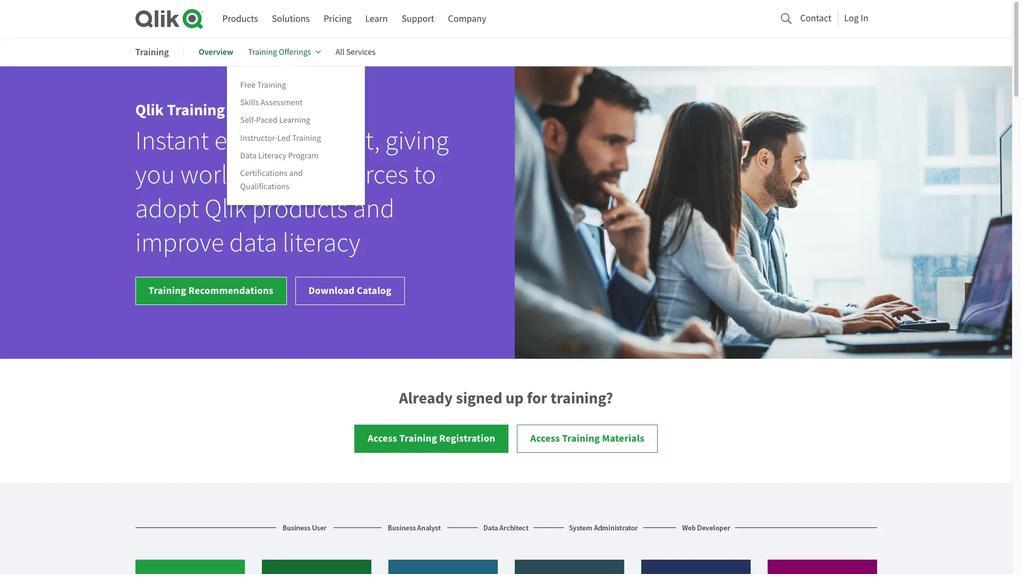 Task type: vqa. For each thing, say whether or not it's contained in the screenshot.
Paced
yes



Task type: locate. For each thing, give the bounding box(es) containing it.
0 horizontal spatial access
[[368, 432, 397, 445]]

access for access training registration
[[368, 432, 397, 445]]

already signed up for training?
[[399, 388, 613, 409]]

1 horizontal spatial access
[[531, 432, 560, 445]]

self-paced learning link
[[240, 114, 310, 126]]

solutions link
[[272, 9, 310, 29]]

training down "already"
[[400, 432, 437, 445]]

products link
[[222, 9, 258, 29]]

certifications and qualifications
[[240, 168, 303, 192]]

and
[[289, 168, 303, 178], [353, 192, 395, 225]]

program
[[288, 150, 319, 161]]

2 access from the left
[[531, 432, 560, 445]]

training left offerings
[[248, 47, 277, 57]]

instructor-
[[240, 133, 278, 143]]

learn
[[365, 13, 388, 25]]

and inside qlik training instant empowerment, giving you world class resources to adopt qlik products and improve data literacy
[[353, 192, 395, 225]]

instructor-led training logo image
[[515, 560, 624, 574]]

access training materials
[[531, 432, 645, 445]]

access
[[368, 432, 397, 445], [531, 432, 560, 445]]

self-paced learning logo image
[[388, 560, 498, 574]]

instructor-led training
[[240, 133, 321, 143]]

qlik up instant
[[135, 99, 164, 121]]

training up program
[[292, 133, 321, 143]]

empowerment,
[[214, 124, 380, 157]]

custom application training logo image
[[768, 560, 877, 574]]

0 horizontal spatial and
[[289, 168, 303, 178]]

0 horizontal spatial qlik
[[135, 99, 164, 121]]

1 horizontal spatial and
[[353, 192, 395, 225]]

training offerings link
[[248, 39, 321, 65]]

self-
[[240, 115, 256, 126]]

and down program
[[289, 168, 303, 178]]

recommendations
[[189, 284, 274, 297]]

free training
[[240, 80, 286, 90]]

training
[[135, 45, 169, 58], [248, 47, 277, 57], [257, 80, 286, 90], [167, 99, 225, 121], [292, 133, 321, 143], [149, 284, 186, 297], [400, 432, 437, 445], [562, 432, 600, 445]]

data
[[229, 226, 277, 259]]

training up instant
[[167, 99, 225, 121]]

skills assessment link
[[240, 97, 303, 109]]

overview link
[[199, 39, 233, 65]]

catalog
[[357, 284, 392, 297]]

training menu bar
[[135, 39, 391, 205]]

company link
[[448, 9, 487, 29]]

contact
[[801, 12, 832, 24]]

certifications
[[240, 168, 288, 178]]

signed
[[456, 388, 503, 409]]

menu bar containing products
[[222, 9, 487, 29]]

and down resources
[[353, 192, 395, 225]]

menu bar
[[222, 9, 487, 29]]

qlik down world
[[205, 192, 247, 225]]

data literacy program
[[240, 150, 319, 161]]

skills assessment
[[240, 97, 303, 108]]

training inside 'link'
[[248, 47, 277, 57]]

1 vertical spatial and
[[353, 192, 395, 225]]

and inside "certifications and qualifications"
[[289, 168, 303, 178]]

training down improve
[[149, 284, 186, 297]]

support link
[[402, 9, 434, 29]]

qlik
[[135, 99, 164, 121], [205, 192, 247, 225]]

access training registration link
[[354, 425, 509, 453]]

1 access from the left
[[368, 432, 397, 445]]

training recommendations link
[[135, 277, 287, 305]]

1 vertical spatial qlik
[[205, 192, 247, 225]]

products
[[252, 192, 348, 225]]

assessment
[[261, 97, 303, 108]]

adopt
[[135, 192, 199, 225]]

giving
[[385, 124, 449, 157]]

0 vertical spatial and
[[289, 168, 303, 178]]

download catalog
[[309, 284, 392, 297]]

training?
[[551, 388, 613, 409]]

free training link
[[240, 79, 286, 91]]

overview
[[199, 46, 233, 57]]

for
[[527, 388, 548, 409]]

training offerings menu
[[227, 66, 365, 205]]

pricing
[[324, 13, 352, 25]]

all services
[[336, 47, 376, 57]]

contact link
[[801, 9, 832, 27]]

literacy
[[258, 150, 286, 161]]

0 vertical spatial qlik
[[135, 99, 164, 121]]

led
[[278, 133, 291, 143]]

data
[[240, 150, 257, 161]]

literacy
[[283, 226, 360, 259]]

already
[[399, 388, 453, 409]]

company
[[448, 13, 487, 25]]

world
[[180, 158, 242, 191]]



Task type: describe. For each thing, give the bounding box(es) containing it.
skills
[[240, 97, 259, 108]]

support
[[402, 13, 434, 25]]

access for access training materials
[[531, 432, 560, 445]]

training up skills assessment "link"
[[257, 80, 286, 90]]

products
[[222, 13, 258, 25]]

go to the home page. image
[[135, 9, 203, 29]]

registration
[[439, 432, 496, 445]]

training offerings
[[248, 47, 311, 57]]

qualifications
[[240, 181, 289, 192]]

1 horizontal spatial qlik
[[205, 192, 247, 225]]

log in
[[845, 12, 869, 24]]

in
[[861, 12, 869, 24]]

all
[[336, 47, 345, 57]]

data literacy program link
[[240, 150, 319, 161]]

up
[[506, 388, 524, 409]]

training down training?
[[562, 432, 600, 445]]

solutions
[[272, 13, 310, 25]]

learning
[[279, 115, 310, 126]]

materials
[[602, 432, 645, 445]]

log
[[845, 12, 859, 24]]

all services link
[[336, 39, 376, 65]]

paced
[[256, 115, 278, 126]]

log in link
[[845, 9, 869, 27]]

training recommendations
[[149, 284, 274, 297]]

certifications and qualifications link
[[240, 167, 303, 192]]

class
[[247, 158, 300, 191]]

skills assessment logo image
[[262, 560, 371, 574]]

resources
[[305, 158, 409, 191]]

download catalog link
[[295, 277, 405, 305]]

download
[[309, 284, 355, 297]]

offerings
[[279, 47, 311, 57]]

onboarding logo image
[[135, 560, 245, 574]]

you
[[135, 158, 175, 191]]

pricing link
[[324, 9, 352, 29]]

instant
[[135, 124, 209, 157]]

certifications logo image
[[641, 560, 751, 574]]

instructor-led training link
[[240, 132, 321, 144]]

services
[[346, 47, 376, 57]]

training down go to the home page. image
[[135, 45, 169, 58]]

qlik main element
[[222, 9, 877, 29]]

to
[[414, 158, 436, 191]]

learn link
[[365, 9, 388, 29]]

training inside qlik training instant empowerment, giving you world class resources to adopt qlik products and improve data literacy
[[167, 99, 225, 121]]

menu bar inside qlik main element
[[222, 9, 487, 29]]

qlik training instant empowerment, giving you world class resources to adopt qlik products and improve data literacy
[[135, 99, 449, 259]]

improve
[[135, 226, 224, 259]]

access training registration
[[368, 432, 496, 445]]

free
[[240, 80, 256, 90]]

self-paced learning
[[240, 115, 310, 126]]

access training materials link
[[517, 425, 658, 453]]



